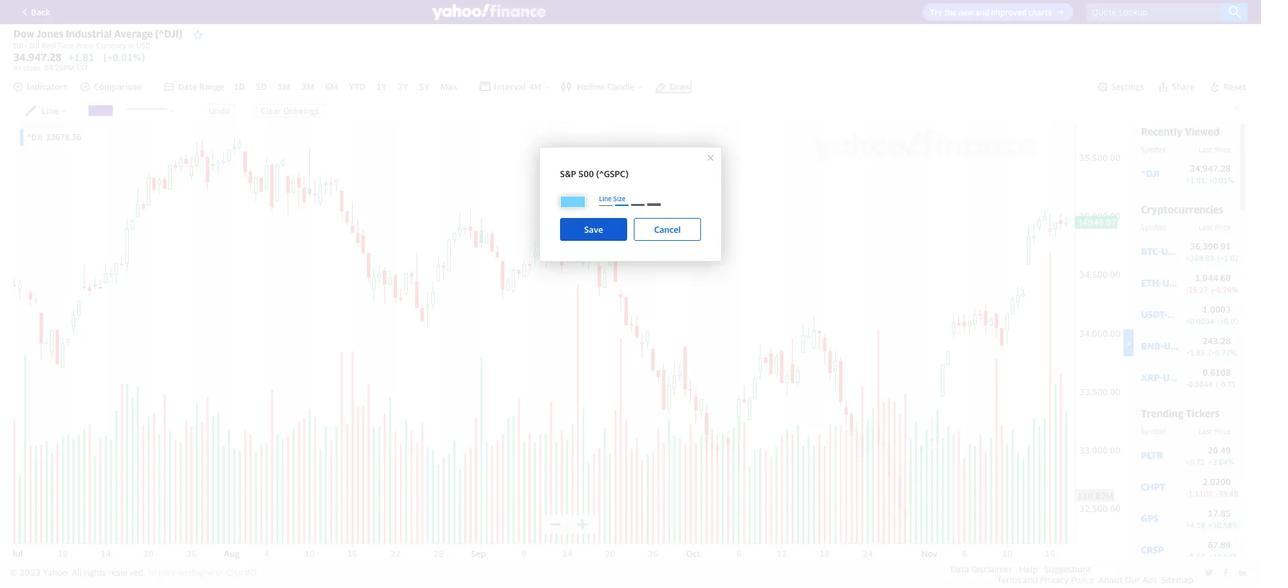 Task type: describe. For each thing, give the bounding box(es) containing it.
crsp
[[1142, 544, 1165, 556]]

(^gspc)
[[596, 169, 629, 179]]

share button
[[1157, 80, 1197, 93]]

500
[[579, 169, 594, 179]]

20.49 +0.72 +3.64%
[[1187, 445, 1235, 466]]

average
[[114, 28, 153, 40]]

range
[[199, 81, 224, 92]]

+3.64%
[[1209, 458, 1235, 466]]

reset
[[1224, 81, 1247, 92]]

price for cryptocurrencies
[[1215, 223, 1232, 231]]

indicators button
[[13, 81, 68, 92]]

2.0200
[[1203, 476, 1232, 487]]

xrp-usd
[[1142, 372, 1182, 383]]

clear drawings
[[261, 105, 320, 116]]

ads
[[1143, 575, 1158, 585]]

follow on twitter image
[[1205, 569, 1214, 577]]

2 dji from the left
[[30, 41, 40, 50]]

dow
[[13, 28, 34, 40]]

usd right in
[[136, 41, 151, 50]]

save
[[585, 224, 603, 235]]

follow on linkedin image
[[1239, 569, 1248, 577]]

symbol for recently viewed
[[1142, 145, 1166, 153]]

search image
[[1229, 5, 1242, 19]]

+8.67
[[1187, 552, 1206, 561]]

undo
[[209, 105, 230, 116]]

at close:  04:20pm est
[[13, 63, 88, 72]]

yahoo.
[[43, 567, 69, 578]]

dow jones industrial average (^dji)
[[13, 28, 183, 40]]

data disclaimer link
[[951, 564, 1013, 575]]

17.85
[[1209, 508, 1232, 519]]

try the new and improved charts
[[931, 7, 1052, 18]]

1y button
[[375, 80, 388, 93]]

2y
[[398, 81, 408, 92]]

1m button
[[276, 80, 292, 93]]

line for line
[[42, 105, 58, 116]]

clear
[[261, 105, 281, 116]]

148.59
[[1203, 571, 1232, 582]]

hollow candle
[[577, 81, 635, 92]]

bnb-usd
[[1142, 340, 1183, 352]]

ytd button
[[348, 80, 367, 93]]

currency
[[96, 41, 126, 50]]

settings button
[[1098, 81, 1145, 92]]

jones
[[36, 28, 64, 40]]

2 horizontal spatial -
[[1217, 489, 1219, 498]]

terms link
[[998, 575, 1022, 585]]

reset button
[[1209, 80, 1248, 93]]

follow on facebook image
[[1222, 569, 1231, 577]]

real
[[42, 41, 56, 50]]

clear drawings button
[[256, 103, 325, 118]]

gps
[[1142, 513, 1159, 524]]

(^dji)
[[155, 28, 183, 40]]

symbol for trending tickers
[[1142, 427, 1166, 435]]

tickers
[[1186, 407, 1220, 419]]

the
[[945, 7, 957, 18]]

© 2023 yahoo. all rights reserved. in partnership with chartiq
[[10, 567, 257, 578]]

last for cryptocurrencies
[[1199, 223, 1213, 231]]

comparison
[[94, 81, 142, 92]]

size
[[614, 195, 626, 203]]

about
[[1099, 575, 1124, 585]]

34,947.28 +1.81
[[13, 51, 94, 63]]

data
[[951, 564, 970, 575]]

price.
[[76, 41, 94, 50]]

hollow
[[577, 81, 605, 92]]

20.49
[[1209, 445, 1232, 456]]

trending tickers link
[[1142, 407, 1220, 419]]

04:20pm
[[44, 63, 75, 72]]

privacy policy link
[[1040, 575, 1095, 585]]

s&p
[[560, 169, 577, 179]]

close:
[[23, 63, 42, 72]]

usdt-usd link
[[1142, 309, 1187, 320]]

4h
[[530, 81, 542, 92]]

interval 4h
[[494, 81, 542, 92]]

+0.72
[[1187, 458, 1206, 466]]

all
[[72, 567, 82, 578]]

6m button
[[324, 80, 340, 93]]

bnb-usd link
[[1142, 340, 1183, 352]]

undo button
[[203, 103, 236, 118]]

draw
[[670, 81, 691, 92]]

xrp-
[[1142, 372, 1164, 383]]

date
[[178, 81, 197, 92]]

^dji 33678.36
[[27, 132, 81, 142]]

1d
[[234, 81, 245, 92]]

charts
[[1029, 7, 1052, 18]]

5y
[[419, 81, 430, 92]]



Task type: vqa. For each thing, say whether or not it's contained in the screenshot.
the CHPT "link"
yes



Task type: locate. For each thing, give the bounding box(es) containing it.
0 vertical spatial symbol
[[1142, 145, 1166, 153]]

0 vertical spatial and
[[976, 7, 990, 18]]

5y button
[[418, 80, 431, 93]]

price down viewed
[[1215, 145, 1232, 153]]

cryptocurrencies link
[[1142, 203, 1224, 215]]

and
[[976, 7, 990, 18], [1024, 575, 1038, 585]]

gps link
[[1142, 513, 1180, 524]]

recently
[[1142, 125, 1183, 137]]

34,947.28
[[13, 51, 62, 63], [1191, 163, 1232, 174]]

line down indicators
[[42, 105, 58, 116]]

in
[[128, 41, 134, 50]]

2 vertical spatial price
[[1215, 427, 1232, 435]]

2 vertical spatial symbol
[[1142, 427, 1166, 435]]

terms
[[998, 575, 1022, 585]]

last for trending tickers
[[1199, 427, 1213, 435]]

improved
[[992, 7, 1027, 18]]

nav element
[[163, 80, 459, 93]]

0 horizontal spatial and
[[976, 7, 990, 18]]

new
[[959, 7, 974, 18]]

6m
[[325, 81, 338, 92]]

1 vertical spatial +1.81
[[1187, 176, 1206, 184]]

0 horizontal spatial -
[[25, 41, 28, 50]]

trending
[[1142, 407, 1184, 419]]

+1.81 for 34,947.28 +1.81 +0.01%
[[1187, 176, 1206, 184]]

34,947.28 for 34,947.28 +1.81 +0.01%
[[1191, 163, 1232, 174]]

- for 2.0200
[[1187, 489, 1189, 498]]

and inside data disclaimer help suggestions terms and privacy policy about our ads sitemap
[[1024, 575, 1038, 585]]

1 horizontal spatial +1.81
[[1187, 176, 1206, 184]]

usd for bnb-
[[1165, 340, 1183, 352]]

max button
[[439, 80, 459, 93]]

usdt-usd
[[1142, 309, 1187, 320]]

usd down the 'usdt-usd' link
[[1165, 340, 1183, 352]]

chartiq
[[226, 567, 257, 578]]

dji - dji real time price. currency in usd
[[13, 41, 151, 50]]

1 vertical spatial 34,947.28
[[1191, 163, 1232, 174]]

interval
[[494, 81, 526, 92]]

price up 20.49
[[1215, 427, 1232, 435]]

chpt
[[1142, 481, 1166, 493]]

in
[[149, 567, 156, 578]]

price
[[1215, 145, 1232, 153], [1215, 223, 1232, 231], [1215, 427, 1232, 435]]

1 vertical spatial and
[[1024, 575, 1038, 585]]

btc-usd
[[1142, 246, 1180, 257]]

1 horizontal spatial 34,947.28
[[1191, 163, 1232, 174]]

eth-usd link
[[1142, 277, 1182, 289]]

last price down cryptocurrencies
[[1199, 223, 1232, 231]]

sitemap
[[1162, 575, 1194, 585]]

- down dow on the top left of the page
[[25, 41, 28, 50]]

35.46%
[[1219, 489, 1245, 498]]

trending tickers
[[1142, 407, 1220, 419]]

dji left real
[[30, 41, 40, 50]]

sitemap link
[[1162, 575, 1194, 585]]

3 last price from the top
[[1199, 427, 1232, 435]]

back button
[[13, 4, 56, 20]]

price down cryptocurrencies
[[1215, 223, 1232, 231]]

about our ads link
[[1099, 575, 1158, 585]]

1.1100
[[1189, 489, 1213, 498]]

candle
[[607, 81, 635, 92]]

34,947.28 for 34,947.28 +1.81
[[13, 51, 62, 63]]

+1.81
[[68, 51, 94, 63], [1187, 176, 1206, 184]]

cancel
[[655, 224, 681, 235]]

1 horizontal spatial line
[[599, 195, 612, 203]]

3 symbol from the top
[[1142, 427, 1166, 435]]

2 symbol from the top
[[1142, 223, 1166, 231]]

1 horizontal spatial -
[[1187, 489, 1189, 498]]

3m
[[301, 81, 315, 92]]

s&p 500 (^gspc)
[[560, 169, 629, 179]]

- for dji
[[25, 41, 28, 50]]

back
[[31, 7, 50, 17]]

price for recently viewed
[[1215, 145, 1232, 153]]

settings
[[1112, 81, 1145, 92]]

usd up the 'usdt-usd' link
[[1163, 277, 1182, 289]]

0 horizontal spatial 34,947.28
[[13, 51, 62, 63]]

1 vertical spatial last price
[[1199, 223, 1232, 231]]

17.85 +4.18 +30.58%
[[1187, 508, 1239, 529]]

xrp-usd link
[[1142, 372, 1182, 383]]

reserved.
[[109, 567, 145, 578]]

1 last price from the top
[[1199, 145, 1232, 153]]

1 price from the top
[[1215, 145, 1232, 153]]

1 vertical spatial line
[[599, 195, 612, 203]]

3 last from the top
[[1199, 427, 1213, 435]]

0 horizontal spatial dji
[[13, 41, 23, 50]]

symbol for cryptocurrencies
[[1142, 223, 1166, 231]]

0 vertical spatial +1.81
[[68, 51, 94, 63]]

line left size
[[599, 195, 612, 203]]

0 vertical spatial 34,947.28
[[13, 51, 62, 63]]

1 last from the top
[[1199, 145, 1213, 153]]

last price for recently viewed
[[1199, 145, 1232, 153]]

+1.81 left +0.01%
[[1187, 176, 1206, 184]]

2 last price from the top
[[1199, 223, 1232, 231]]

5d button
[[254, 80, 268, 93]]

symbol up btc-
[[1142, 223, 1166, 231]]

67.89 +8.67 +14.64%
[[1187, 539, 1239, 561]]

^dji
[[27, 132, 42, 142]]

2 last from the top
[[1199, 223, 1213, 231]]

1 vertical spatial symbol
[[1142, 223, 1166, 231]]

usd for eth-
[[1163, 277, 1182, 289]]

last price for cryptocurrencies
[[1199, 223, 1232, 231]]

and right "new"
[[976, 7, 990, 18]]

help
[[1020, 564, 1038, 575]]

right column element
[[1134, 122, 1248, 587]]

line button
[[26, 105, 68, 116]]

last price for trending tickers
[[1199, 427, 1232, 435]]

share
[[1173, 81, 1195, 92]]

yahoo finance logo image
[[432, 4, 546, 20]]

last for recently viewed
[[1199, 145, 1213, 153]]

price for trending tickers
[[1215, 427, 1232, 435]]

line for line size
[[599, 195, 612, 203]]

line inside chart toolbar toolbar
[[599, 195, 612, 203]]

recently viewed link
[[1142, 125, 1220, 137]]

0 vertical spatial last
[[1199, 145, 1213, 153]]

+1.81 for 34,947.28 +1.81
[[68, 51, 94, 63]]

industrial
[[66, 28, 112, 40]]

2 price from the top
[[1215, 223, 1232, 231]]

viewed
[[1185, 125, 1220, 137]]

1 horizontal spatial dji
[[30, 41, 40, 50]]

recently viewed
[[1142, 125, 1220, 137]]

0 vertical spatial last price
[[1199, 145, 1232, 153]]

and inside button
[[976, 7, 990, 18]]

0 horizontal spatial +1.81
[[68, 51, 94, 63]]

34,947.28 up +0.01%
[[1191, 163, 1232, 174]]

usd for btc-
[[1162, 246, 1180, 257]]

usd
[[136, 41, 151, 50], [1162, 246, 1180, 257], [1163, 277, 1182, 289], [1168, 309, 1187, 320], [1165, 340, 1183, 352], [1164, 372, 1182, 383]]

+14.64%
[[1209, 552, 1239, 561]]

1 symbol from the top
[[1142, 145, 1166, 153]]

1 horizontal spatial and
[[1024, 575, 1038, 585]]

usd for usdt-
[[1168, 309, 1187, 320]]

last down cryptocurrencies link
[[1199, 223, 1213, 231]]

eth-
[[1142, 277, 1163, 289]]

suggestions link
[[1045, 564, 1092, 575]]

last price down viewed
[[1199, 145, 1232, 153]]

and right terms
[[1024, 575, 1038, 585]]

save button
[[560, 218, 628, 241]]

last price up 20.49
[[1199, 427, 1232, 435]]

dji
[[13, 41, 23, 50], [30, 41, 40, 50]]

usd up eth-usd link
[[1162, 246, 1180, 257]]

symbol down recently
[[1142, 145, 1166, 153]]

ytd
[[349, 81, 366, 92]]

our
[[1126, 575, 1141, 585]]

1 vertical spatial last
[[1199, 223, 1213, 231]]

btc-
[[1142, 246, 1162, 257]]

chart toolbar toolbar
[[0, 0, 1262, 587]]

2 vertical spatial last
[[1199, 427, 1213, 435]]

rights
[[84, 567, 106, 578]]

0 vertical spatial line
[[42, 105, 58, 116]]

usd down bnb-usd
[[1164, 372, 1182, 383]]

- down 2.0200
[[1217, 489, 1219, 498]]

help link
[[1020, 564, 1038, 575]]

policy
[[1071, 575, 1095, 585]]

1d button
[[232, 80, 246, 93]]

2 vertical spatial last price
[[1199, 427, 1232, 435]]

2023
[[19, 567, 41, 578]]

try
[[931, 7, 943, 18]]

dji down dow on the top left of the page
[[13, 41, 23, 50]]

symbol down trending
[[1142, 427, 1166, 435]]

3 price from the top
[[1215, 427, 1232, 435]]

usd for xrp-
[[1164, 372, 1182, 383]]

date range
[[178, 81, 224, 92]]

max
[[440, 81, 458, 92]]

34,947.28 inside 34,947.28 +1.81 +0.01%
[[1191, 163, 1232, 174]]

34,947.28 down real
[[13, 51, 62, 63]]

at
[[13, 63, 21, 72]]

- right chpt link
[[1187, 489, 1189, 498]]

last down viewed
[[1199, 145, 1213, 153]]

chpt link
[[1142, 481, 1180, 493]]

pltr link
[[1142, 450, 1180, 461]]

1y
[[376, 81, 387, 92]]

last down tickers
[[1199, 427, 1213, 435]]

0 horizontal spatial line
[[42, 105, 58, 116]]

+1.81 inside 34,947.28 +1.81 +0.01%
[[1187, 176, 1206, 184]]

1 dji from the left
[[13, 41, 23, 50]]

disclaimer
[[972, 564, 1013, 575]]

1 vertical spatial price
[[1215, 223, 1232, 231]]

-
[[25, 41, 28, 50], [1187, 489, 1189, 498], [1217, 489, 1219, 498]]

data disclaimer help suggestions terms and privacy policy about our ads sitemap
[[951, 564, 1194, 585]]

+1.81 down dji - dji real time price. currency in usd in the left top of the page
[[68, 51, 94, 63]]

usd up bnb-usd
[[1168, 309, 1187, 320]]

+4.18
[[1187, 521, 1206, 529]]

0 vertical spatial price
[[1215, 145, 1232, 153]]

show more image
[[1124, 338, 1134, 348]]

est
[[76, 63, 88, 72]]



